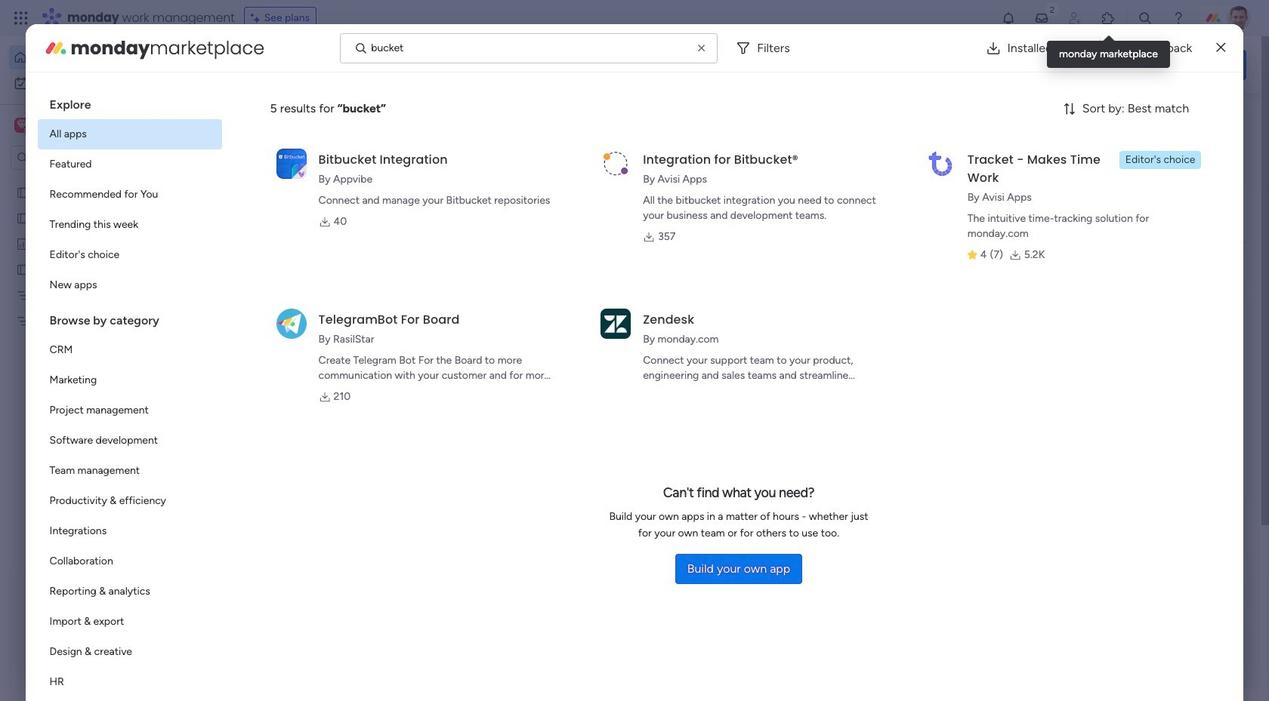 Task type: describe. For each thing, give the bounding box(es) containing it.
getting started element
[[1020, 551, 1246, 611]]

see plans image
[[251, 10, 264, 26]]

select product image
[[14, 11, 29, 26]]

1 vertical spatial monday marketplace image
[[44, 36, 68, 60]]

2 heading from the top
[[37, 301, 222, 335]]

v2 bolt switch image
[[1150, 56, 1159, 73]]

quick search results list box
[[233, 141, 984, 527]]

dapulse x slim image
[[1224, 110, 1242, 128]]

v2 user feedback image
[[1032, 56, 1043, 73]]

2 image
[[1045, 1, 1059, 18]]

workspace image
[[14, 117, 29, 134]]

public dashboard image
[[16, 236, 30, 251]]

1 check circle image from the top
[[1042, 142, 1052, 153]]

1 public board image from the top
[[16, 185, 30, 199]]

1 circle o image from the top
[[1042, 200, 1052, 211]]

help image
[[1171, 11, 1186, 26]]



Task type: locate. For each thing, give the bounding box(es) containing it.
public board image
[[16, 185, 30, 199], [16, 211, 30, 225], [16, 262, 30, 276]]

option
[[9, 45, 184, 69], [9, 71, 184, 95], [37, 119, 222, 150], [37, 150, 222, 180], [0, 179, 193, 182], [37, 180, 222, 210], [37, 210, 222, 240], [37, 240, 222, 270], [37, 270, 222, 301], [37, 335, 222, 366], [37, 366, 222, 396], [37, 396, 222, 426], [37, 426, 222, 456], [37, 456, 222, 486], [37, 486, 222, 517], [37, 517, 222, 547], [37, 547, 222, 577], [37, 577, 222, 607], [37, 607, 222, 638], [37, 638, 222, 668], [37, 668, 222, 698]]

dapulse x slim image
[[1216, 39, 1226, 57]]

1 vertical spatial heading
[[37, 301, 222, 335]]

1 vertical spatial check circle image
[[1042, 161, 1052, 172]]

0 horizontal spatial monday marketplace image
[[44, 36, 68, 60]]

workspace selection element
[[14, 116, 126, 136]]

Search in workspace field
[[32, 149, 126, 167]]

0 vertical spatial monday marketplace image
[[1101, 11, 1116, 26]]

workspace image
[[17, 117, 27, 134]]

heading
[[37, 85, 222, 119], [37, 301, 222, 335]]

list box
[[37, 85, 222, 702], [0, 176, 193, 537]]

0 vertical spatial circle o image
[[1042, 200, 1052, 211]]

notifications image
[[1001, 11, 1016, 26]]

1 vertical spatial circle o image
[[1042, 219, 1052, 230]]

3 public board image from the top
[[16, 262, 30, 276]]

search everything image
[[1138, 11, 1153, 26]]

2 vertical spatial public board image
[[16, 262, 30, 276]]

2 circle o image from the top
[[1042, 219, 1052, 230]]

0 vertical spatial public board image
[[16, 185, 30, 199]]

app logo image
[[276, 149, 306, 179], [601, 149, 631, 179], [925, 149, 955, 179], [276, 309, 306, 339], [601, 309, 631, 339]]

2 check circle image from the top
[[1042, 161, 1052, 172]]

1 horizontal spatial monday marketplace image
[[1101, 11, 1116, 26]]

1 heading from the top
[[37, 85, 222, 119]]

2 public board image from the top
[[16, 211, 30, 225]]

terry turtle image
[[1227, 6, 1251, 30]]

1 vertical spatial public board image
[[16, 211, 30, 225]]

check circle image
[[1042, 142, 1052, 153], [1042, 161, 1052, 172]]

monday marketplace image
[[1101, 11, 1116, 26], [44, 36, 68, 60]]

update feed image
[[1034, 11, 1049, 26]]

0 vertical spatial check circle image
[[1042, 142, 1052, 153]]

circle o image
[[1042, 200, 1052, 211], [1042, 219, 1052, 230]]

0 vertical spatial heading
[[37, 85, 222, 119]]

help center element
[[1020, 623, 1246, 683]]



Task type: vqa. For each thing, say whether or not it's contained in the screenshot.
Contact
no



